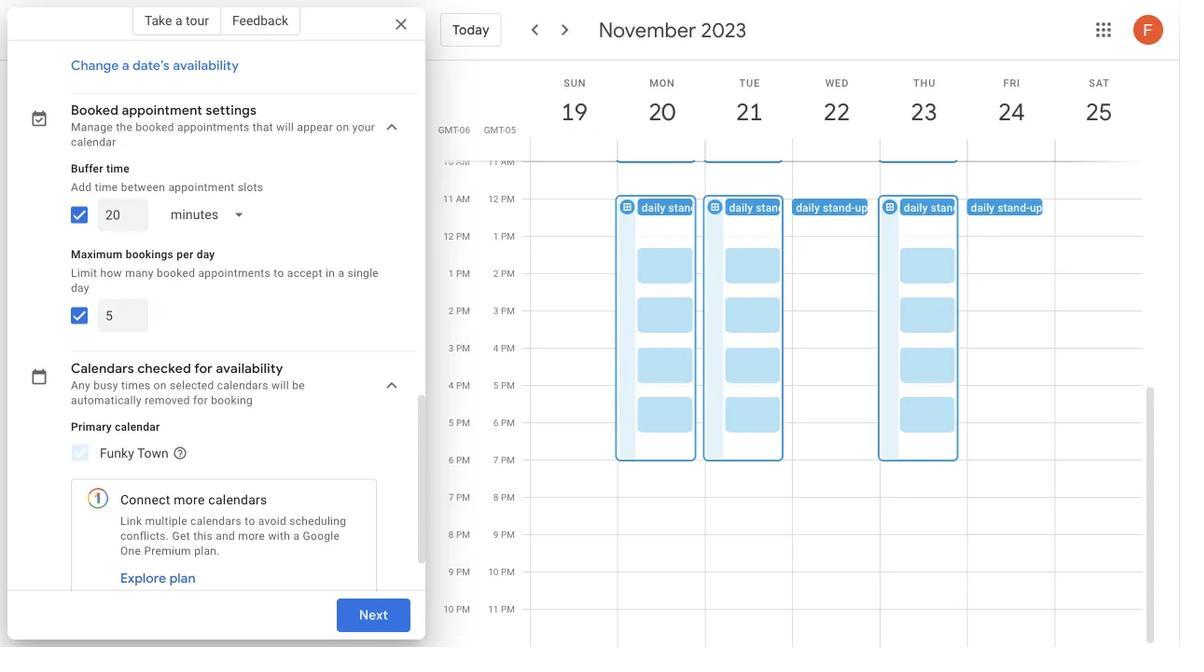 Task type: vqa. For each thing, say whether or not it's contained in the screenshot.
31 to the bottom
no



Task type: locate. For each thing, give the bounding box(es) containing it.
0 vertical spatial 9 pm
[[494, 529, 515, 540]]

1 vertical spatial time
[[95, 181, 118, 194]]

2
[[494, 268, 499, 279], [449, 305, 454, 316]]

25 column header
[[1055, 61, 1143, 161]]

2 vertical spatial 10
[[444, 604, 454, 615]]

0 horizontal spatial 8 pm
[[449, 529, 470, 540]]

0 vertical spatial 9
[[494, 529, 499, 540]]

1 vertical spatial 1
[[449, 268, 454, 279]]

availability down tour
[[173, 58, 239, 75]]

2 gmt- from the left
[[484, 124, 506, 135]]

0 vertical spatial 5 pm
[[494, 380, 515, 391]]

0 vertical spatial 7
[[494, 455, 499, 466]]

to left the accept
[[274, 267, 284, 280]]

manage
[[71, 121, 113, 135]]

12 pm
[[488, 193, 515, 204], [444, 231, 470, 242]]

connect
[[120, 493, 170, 509]]

1 horizontal spatial to
[[274, 267, 284, 280]]

0 vertical spatial 8
[[494, 492, 499, 503]]

to
[[274, 267, 284, 280], [245, 515, 255, 528]]

5 daily stand-up button from the left
[[967, 199, 1078, 216]]

2 daily stand-up button from the left
[[726, 199, 836, 216]]

booked
[[136, 121, 174, 135], [157, 267, 195, 280]]

time right add
[[95, 181, 118, 194]]

1 vertical spatial for
[[193, 395, 208, 408]]

0 vertical spatial 10
[[443, 156, 454, 167]]

0 horizontal spatial to
[[245, 515, 255, 528]]

0 horizontal spatial on
[[154, 380, 167, 393]]

availability for for
[[216, 361, 283, 378]]

1 vertical spatial 10
[[488, 566, 499, 578]]

am down 10 am
[[456, 193, 470, 204]]

availability inside button
[[173, 58, 239, 75]]

11
[[488, 156, 499, 167], [443, 193, 454, 204], [488, 604, 499, 615]]

9 pm
[[494, 529, 515, 540], [449, 566, 470, 578]]

0 horizontal spatial 3 pm
[[449, 343, 470, 354]]

a left 'date's'
[[122, 58, 129, 75]]

gmt-
[[438, 124, 460, 135], [484, 124, 506, 135]]

on inside booked appointment settings manage the booked appointments that will appear on your calendar
[[336, 121, 349, 135]]

daily
[[642, 201, 666, 214], [729, 201, 753, 214], [796, 201, 820, 214], [904, 201, 928, 214], [971, 201, 995, 214]]

1 horizontal spatial 1 pm
[[494, 231, 515, 242]]

0 vertical spatial to
[[274, 267, 284, 280]]

day right per
[[197, 248, 215, 261]]

calendars
[[217, 380, 269, 393], [208, 493, 267, 509], [190, 515, 242, 528]]

0 vertical spatial 2 pm
[[494, 268, 515, 279]]

appointments down settings
[[177, 121, 250, 135]]

calendar up funky town
[[115, 421, 160, 434]]

to left the avoid
[[245, 515, 255, 528]]

will right that
[[276, 121, 294, 135]]

more up multiple
[[174, 493, 205, 509]]

daily stand-up button
[[638, 199, 748, 216], [726, 199, 836, 216], [792, 199, 903, 216], [900, 199, 1011, 216], [967, 199, 1078, 216]]

4 daily stand-up from the left
[[904, 201, 976, 214]]

fri 24
[[997, 77, 1024, 127]]

10 down gmt-06
[[443, 156, 454, 167]]

12 pm down 10 am
[[444, 231, 470, 242]]

automatically
[[71, 395, 142, 408]]

with
[[268, 530, 290, 543]]

the
[[116, 121, 133, 135]]

grid
[[433, 61, 1158, 648]]

fri
[[1004, 77, 1021, 89]]

booked right the
[[136, 121, 174, 135]]

0 vertical spatial more
[[174, 493, 205, 509]]

1
[[494, 231, 499, 242], [449, 268, 454, 279]]

availability up booking
[[216, 361, 283, 378]]

1 horizontal spatial 12 pm
[[488, 193, 515, 204]]

0 horizontal spatial 1
[[449, 268, 454, 279]]

12
[[488, 193, 499, 204], [444, 231, 454, 242]]

1 vertical spatial appointments
[[198, 267, 271, 280]]

on up removed at the bottom left of the page
[[154, 380, 167, 393]]

appointment left the slots
[[168, 181, 235, 194]]

21 column header
[[705, 61, 793, 161]]

0 horizontal spatial 10 pm
[[444, 604, 470, 615]]

0 vertical spatial 1
[[494, 231, 499, 242]]

3 daily stand-up from the left
[[796, 201, 868, 214]]

1 vertical spatial booked
[[157, 267, 195, 280]]

None field
[[156, 199, 260, 233]]

gmt- right 06
[[484, 124, 506, 135]]

a right with
[[293, 530, 300, 543]]

1 vertical spatial 5 pm
[[449, 417, 470, 428]]

2023
[[701, 17, 747, 43]]

this
[[193, 530, 213, 543]]

to inside maximum bookings per day limit how many booked appointments to accept in a single day
[[274, 267, 284, 280]]

1 vertical spatial 1 pm
[[449, 268, 470, 279]]

3 daily stand-up button from the left
[[792, 199, 903, 216]]

1 vertical spatial 2
[[449, 305, 454, 316]]

1 vertical spatial availability
[[216, 361, 283, 378]]

0 vertical spatial 10 pm
[[488, 566, 515, 578]]

1 vertical spatial 9 pm
[[449, 566, 470, 578]]

3 daily from the left
[[796, 201, 820, 214]]

feedback button
[[221, 6, 301, 35]]

will inside calendars checked for availability any busy times on selected calendars will be automatically removed for booking
[[272, 380, 289, 393]]

5 pm
[[494, 380, 515, 391], [449, 417, 470, 428]]

availability
[[173, 58, 239, 75], [216, 361, 283, 378]]

2 stand- from the left
[[756, 201, 789, 214]]

more down the avoid
[[238, 530, 265, 543]]

0 horizontal spatial 2
[[449, 305, 454, 316]]

1 vertical spatial 9
[[449, 566, 454, 578]]

november
[[599, 17, 697, 43]]

0 horizontal spatial 9 pm
[[449, 566, 470, 578]]

11 am down gmt-05
[[488, 156, 515, 167]]

11 pm
[[488, 604, 515, 615]]

0 horizontal spatial 11 am
[[443, 193, 470, 204]]

sun 19
[[560, 77, 587, 127]]

0 vertical spatial calendars
[[217, 380, 269, 393]]

daily stand-up for 4th daily stand-up button from right
[[729, 201, 801, 214]]

maximum bookings per day limit how many booked appointments to accept in a single day
[[71, 248, 379, 295]]

0 vertical spatial 8 pm
[[494, 492, 515, 503]]

5 daily from the left
[[971, 201, 995, 214]]

0 horizontal spatial more
[[174, 493, 205, 509]]

appointment up the
[[122, 103, 203, 120]]

1 gmt- from the left
[[438, 124, 460, 135]]

friday, november 24 element
[[991, 91, 1034, 133]]

12 down 10 am
[[444, 231, 454, 242]]

calendars
[[71, 361, 134, 378]]

0 horizontal spatial 7 pm
[[449, 492, 470, 503]]

on
[[336, 121, 349, 135], [154, 380, 167, 393]]

1 vertical spatial on
[[154, 380, 167, 393]]

0 vertical spatial 11 am
[[488, 156, 515, 167]]

availability inside calendars checked for availability any busy times on selected calendars will be automatically removed for booking
[[216, 361, 283, 378]]

appointments left the accept
[[198, 267, 271, 280]]

1 horizontal spatial 11 am
[[488, 156, 515, 167]]

1 vertical spatial 6
[[449, 455, 454, 466]]

2 daily from the left
[[729, 201, 753, 214]]

town
[[137, 446, 169, 461]]

1 horizontal spatial 5
[[494, 380, 499, 391]]

buffer
[[71, 163, 103, 176]]

0 vertical spatial 12 pm
[[488, 193, 515, 204]]

1 vertical spatial 11 am
[[443, 193, 470, 204]]

8
[[494, 492, 499, 503], [449, 529, 454, 540]]

tue
[[740, 77, 761, 89]]

1 horizontal spatial 12
[[488, 193, 499, 204]]

calendar down manage
[[71, 136, 116, 149]]

mon
[[650, 77, 675, 89]]

1 vertical spatial 4 pm
[[449, 380, 470, 391]]

1 horizontal spatial 3 pm
[[494, 305, 515, 316]]

for down selected
[[193, 395, 208, 408]]

pm
[[501, 193, 515, 204], [456, 231, 470, 242], [501, 231, 515, 242], [456, 268, 470, 279], [501, 268, 515, 279], [456, 305, 470, 316], [501, 305, 515, 316], [456, 343, 470, 354], [501, 343, 515, 354], [456, 380, 470, 391], [501, 380, 515, 391], [456, 417, 470, 428], [501, 417, 515, 428], [456, 455, 470, 466], [501, 455, 515, 466], [456, 492, 470, 503], [501, 492, 515, 503], [456, 529, 470, 540], [501, 529, 515, 540], [456, 566, 470, 578], [501, 566, 515, 578], [456, 604, 470, 615], [501, 604, 515, 615]]

a inside button
[[122, 58, 129, 75]]

funky town
[[100, 446, 169, 461]]

a left tour
[[175, 13, 182, 28]]

1 horizontal spatial on
[[336, 121, 349, 135]]

daily stand-up
[[642, 201, 714, 214], [729, 201, 801, 214], [796, 201, 868, 214], [904, 201, 976, 214], [971, 201, 1043, 214]]

11 am down 10 am
[[443, 193, 470, 204]]

5 stand- from the left
[[998, 201, 1030, 214]]

1 daily stand-up from the left
[[642, 201, 714, 214]]

thu
[[914, 77, 936, 89]]

1 vertical spatial 12 pm
[[444, 231, 470, 242]]

primary calendar
[[71, 421, 160, 434]]

4 stand- from the left
[[931, 201, 963, 214]]

1 horizontal spatial 3
[[494, 305, 499, 316]]

for up selected
[[194, 361, 213, 378]]

Maximum bookings per day number field
[[105, 300, 141, 333]]

6
[[494, 417, 499, 428], [449, 455, 454, 466]]

1 horizontal spatial 8 pm
[[494, 492, 515, 503]]

a right in
[[338, 267, 345, 280]]

booked down per
[[157, 267, 195, 280]]

1 vertical spatial 3
[[449, 343, 454, 354]]

0 horizontal spatial 5
[[449, 417, 454, 428]]

take
[[145, 13, 172, 28]]

0 vertical spatial availability
[[173, 58, 239, 75]]

1 vertical spatial 12
[[444, 231, 454, 242]]

1 daily stand-up button from the left
[[638, 199, 748, 216]]

0 vertical spatial on
[[336, 121, 349, 135]]

5 daily stand-up from the left
[[971, 201, 1043, 214]]

saturday, november 25 element
[[1078, 91, 1121, 133]]

0 vertical spatial appointment
[[122, 103, 203, 120]]

24 column header
[[967, 61, 1056, 161]]

1 vertical spatial will
[[272, 380, 289, 393]]

appointments
[[177, 121, 250, 135], [198, 267, 271, 280]]

add
[[71, 181, 92, 194]]

1 pm
[[494, 231, 515, 242], [449, 268, 470, 279]]

10 pm up 11 pm
[[488, 566, 515, 578]]

10 am
[[443, 156, 470, 167]]

day
[[197, 248, 215, 261], [71, 282, 89, 295]]

booked inside booked appointment settings manage the booked appointments that will appear on your calendar
[[136, 121, 174, 135]]

0 vertical spatial 3
[[494, 305, 499, 316]]

am down 06
[[456, 156, 470, 167]]

tuesday, november 21 element
[[728, 91, 771, 133]]

22 column header
[[792, 61, 881, 161]]

will left the 'be'
[[272, 380, 289, 393]]

november 2023
[[599, 17, 747, 43]]

time right 'buffer'
[[106, 163, 130, 176]]

1 horizontal spatial 6 pm
[[494, 417, 515, 428]]

1 horizontal spatial 9
[[494, 529, 499, 540]]

12 down gmt-05
[[488, 193, 499, 204]]

12 pm down gmt-05
[[488, 193, 515, 204]]

10 up 11 pm
[[488, 566, 499, 578]]

feedback
[[232, 13, 288, 28]]

0 vertical spatial calendar
[[71, 136, 116, 149]]

google
[[303, 530, 340, 543]]

23 column header
[[880, 61, 968, 161]]

Date text field
[[71, 22, 147, 44]]

6 pm
[[494, 417, 515, 428], [449, 455, 470, 466]]

daily stand-up for first daily stand-up button from the right
[[971, 201, 1043, 214]]

9
[[494, 529, 499, 540], [449, 566, 454, 578]]

gmt- for 05
[[484, 124, 506, 135]]

grid containing 19
[[433, 61, 1158, 648]]

that
[[253, 121, 273, 135]]

up
[[701, 201, 714, 214], [789, 201, 801, 214], [855, 201, 868, 214], [963, 201, 976, 214], [1030, 201, 1043, 214]]

0 horizontal spatial 4
[[449, 380, 454, 391]]

on left your
[[336, 121, 349, 135]]

wednesday, november 22 element
[[816, 91, 859, 133]]

1 vertical spatial calendar
[[115, 421, 160, 434]]

1 vertical spatial 2 pm
[[449, 305, 470, 316]]

4
[[494, 343, 499, 354], [449, 380, 454, 391]]

day down limit
[[71, 282, 89, 295]]

scheduling
[[290, 515, 347, 528]]

1 horizontal spatial 1
[[494, 231, 499, 242]]

7 pm
[[494, 455, 515, 466], [449, 492, 470, 503]]

gmt- up 10 am
[[438, 124, 460, 135]]

0 vertical spatial 4
[[494, 343, 499, 354]]

0 horizontal spatial 1 pm
[[449, 268, 470, 279]]

10 pm left 11 pm
[[444, 604, 470, 615]]

0 horizontal spatial 2 pm
[[449, 305, 470, 316]]

10 left 11 pm
[[444, 604, 454, 615]]

will inside booked appointment settings manage the booked appointments that will appear on your calendar
[[276, 121, 294, 135]]

take a tour button
[[132, 6, 221, 35]]

booked appointment settings manage the booked appointments that will appear on your calendar
[[71, 103, 375, 149]]

1 horizontal spatial 2 pm
[[494, 268, 515, 279]]

7
[[494, 455, 499, 466], [449, 492, 454, 503]]

11 am
[[488, 156, 515, 167], [443, 193, 470, 204]]

1 daily from the left
[[642, 201, 666, 214]]

0 horizontal spatial 9
[[449, 566, 454, 578]]

explore plan
[[120, 571, 196, 588]]

next button
[[337, 594, 411, 638]]

0 vertical spatial 5
[[494, 380, 499, 391]]

2 daily stand-up from the left
[[729, 201, 801, 214]]

0 horizontal spatial gmt-
[[438, 124, 460, 135]]

2 pm
[[494, 268, 515, 279], [449, 305, 470, 316]]

0 vertical spatial 12
[[488, 193, 499, 204]]

1 vertical spatial 3 pm
[[449, 343, 470, 354]]

1 horizontal spatial 5 pm
[[494, 380, 515, 391]]

selected
[[170, 380, 214, 393]]

daily stand-up for third daily stand-up button from right
[[796, 201, 868, 214]]

1 horizontal spatial 2
[[494, 268, 499, 279]]

appointments inside maximum bookings per day limit how many booked appointments to accept in a single day
[[198, 267, 271, 280]]

calendar
[[71, 136, 116, 149], [115, 421, 160, 434]]

1 horizontal spatial 7 pm
[[494, 455, 515, 466]]



Task type: describe. For each thing, give the bounding box(es) containing it.
wed
[[826, 77, 849, 89]]

booked
[[71, 103, 119, 120]]

limit
[[71, 267, 97, 280]]

0 horizontal spatial 8
[[449, 529, 454, 540]]

thursday, november 23 element
[[903, 91, 946, 133]]

get
[[172, 530, 190, 543]]

2 vertical spatial 11
[[488, 604, 499, 615]]

5 up from the left
[[1030, 201, 1043, 214]]

single
[[348, 267, 379, 280]]

checked
[[137, 361, 191, 378]]

accept
[[287, 267, 323, 280]]

conflicts.
[[120, 530, 169, 543]]

today button
[[441, 7, 502, 52]]

take a tour
[[145, 13, 209, 28]]

0 vertical spatial for
[[194, 361, 213, 378]]

1 horizontal spatial 9 pm
[[494, 529, 515, 540]]

appointments inside booked appointment settings manage the booked appointments that will appear on your calendar
[[177, 121, 250, 135]]

am down 05
[[501, 156, 515, 167]]

buffer time add time between appointment slots
[[71, 163, 263, 194]]

4 daily stand-up button from the left
[[900, 199, 1011, 216]]

thu 23
[[910, 77, 937, 127]]

in
[[326, 267, 335, 280]]

1 horizontal spatial 10 pm
[[488, 566, 515, 578]]

19 column header
[[530, 61, 618, 161]]

0 vertical spatial time
[[106, 163, 130, 176]]

availability for date's
[[173, 58, 239, 75]]

0 horizontal spatial 5 pm
[[449, 417, 470, 428]]

your
[[353, 121, 375, 135]]

funky
[[100, 446, 134, 461]]

wed 22
[[823, 77, 849, 127]]

change
[[71, 58, 119, 75]]

0 vertical spatial 6
[[494, 417, 499, 428]]

between
[[121, 181, 165, 194]]

0 horizontal spatial 12
[[444, 231, 454, 242]]

1 up from the left
[[701, 201, 714, 214]]

calendars inside calendars checked for availability any busy times on selected calendars will be automatically removed for booking
[[217, 380, 269, 393]]

06
[[460, 124, 470, 135]]

0 horizontal spatial day
[[71, 282, 89, 295]]

1 vertical spatial calendars
[[208, 493, 267, 509]]

0 vertical spatial 7 pm
[[494, 455, 515, 466]]

a inside connect more calendars link multiple calendars to avoid scheduling conflicts. get this and more with a google one premium plan.
[[293, 530, 300, 543]]

busy
[[94, 380, 118, 393]]

monday, november 20 element
[[641, 91, 684, 133]]

0 horizontal spatial 6
[[449, 455, 454, 466]]

25
[[1085, 97, 1112, 127]]

appointment inside buffer time add time between appointment slots
[[168, 181, 235, 194]]

1 vertical spatial 6 pm
[[449, 455, 470, 466]]

daily stand-up for 1st daily stand-up button from the left
[[642, 201, 714, 214]]

1 vertical spatial 10 pm
[[444, 604, 470, 615]]

Buffer time number field
[[105, 199, 141, 233]]

sun
[[564, 77, 586, 89]]

appear
[[297, 121, 333, 135]]

today
[[453, 21, 490, 38]]

and
[[216, 530, 235, 543]]

21
[[735, 97, 762, 127]]

appointment inside booked appointment settings manage the booked appointments that will appear on your calendar
[[122, 103, 203, 120]]

19
[[560, 97, 587, 127]]

removed
[[145, 395, 190, 408]]

how
[[100, 267, 122, 280]]

next
[[359, 608, 388, 624]]

gmt- for 06
[[438, 124, 460, 135]]

1 vertical spatial 5
[[449, 417, 454, 428]]

0 vertical spatial 1 pm
[[494, 231, 515, 242]]

0 horizontal spatial 4 pm
[[449, 380, 470, 391]]

tue 21
[[735, 77, 762, 127]]

settings
[[206, 103, 257, 120]]

1 vertical spatial 11
[[443, 193, 454, 204]]

1 horizontal spatial 8
[[494, 492, 499, 503]]

mon 20
[[648, 77, 675, 127]]

any
[[71, 380, 91, 393]]

connect more calendars link multiple calendars to avoid scheduling conflicts. get this and more with a google one premium plan.
[[120, 493, 347, 558]]

premium
[[144, 545, 191, 558]]

1 vertical spatial more
[[238, 530, 265, 543]]

24
[[997, 97, 1024, 127]]

gmt-06
[[438, 124, 470, 135]]

on inside calendars checked for availability any busy times on selected calendars will be automatically removed for booking
[[154, 380, 167, 393]]

20
[[648, 97, 674, 127]]

0 vertical spatial 4 pm
[[494, 343, 515, 354]]

1 horizontal spatial 4
[[494, 343, 499, 354]]

sat
[[1089, 77, 1110, 89]]

1 stand- from the left
[[669, 201, 701, 214]]

20 column header
[[618, 61, 706, 161]]

sunday, november 19 element
[[553, 91, 596, 133]]

slots
[[238, 181, 263, 194]]

gmt-05
[[484, 124, 516, 135]]

explore plan button
[[113, 563, 203, 597]]

calendar inside booked appointment settings manage the booked appointments that will appear on your calendar
[[71, 136, 116, 149]]

date's
[[133, 58, 170, 75]]

05
[[506, 124, 516, 135]]

4 daily from the left
[[904, 201, 928, 214]]

0 vertical spatial 11
[[488, 156, 499, 167]]

daily stand-up for 2nd daily stand-up button from the right
[[904, 201, 976, 214]]

change a date's availability button
[[63, 50, 247, 83]]

0 horizontal spatial 12 pm
[[444, 231, 470, 242]]

avoid
[[258, 515, 287, 528]]

bookings
[[126, 248, 174, 261]]

sat 25
[[1085, 77, 1112, 127]]

0 vertical spatial 2
[[494, 268, 499, 279]]

be
[[292, 380, 305, 393]]

change a date's availability
[[71, 58, 239, 75]]

times
[[121, 380, 151, 393]]

3 stand- from the left
[[823, 201, 855, 214]]

1 horizontal spatial day
[[197, 248, 215, 261]]

0 vertical spatial 3 pm
[[494, 305, 515, 316]]

1 vertical spatial 8 pm
[[449, 529, 470, 540]]

explore
[[120, 571, 166, 588]]

per
[[177, 248, 194, 261]]

2 up from the left
[[789, 201, 801, 214]]

maximum
[[71, 248, 123, 261]]

booked inside maximum bookings per day limit how many booked appointments to accept in a single day
[[157, 267, 195, 280]]

22
[[823, 97, 849, 127]]

plan.
[[194, 545, 220, 558]]

tour
[[186, 13, 209, 28]]

2 vertical spatial calendars
[[190, 515, 242, 528]]

plan
[[170, 571, 196, 588]]

a inside button
[[175, 13, 182, 28]]

0 horizontal spatial 7
[[449, 492, 454, 503]]

one
[[120, 545, 141, 558]]

3 up from the left
[[855, 201, 868, 214]]

a inside maximum bookings per day limit how many booked appointments to accept in a single day
[[338, 267, 345, 280]]

23
[[910, 97, 937, 127]]

many
[[125, 267, 154, 280]]

link
[[120, 515, 142, 528]]

multiple
[[145, 515, 187, 528]]

calendars checked for availability any busy times on selected calendars will be automatically removed for booking
[[71, 361, 305, 408]]

primary
[[71, 421, 112, 434]]

4 up from the left
[[963, 201, 976, 214]]

to inside connect more calendars link multiple calendars to avoid scheduling conflicts. get this and more with a google one premium plan.
[[245, 515, 255, 528]]

1 vertical spatial 4
[[449, 380, 454, 391]]

booking
[[211, 395, 253, 408]]



